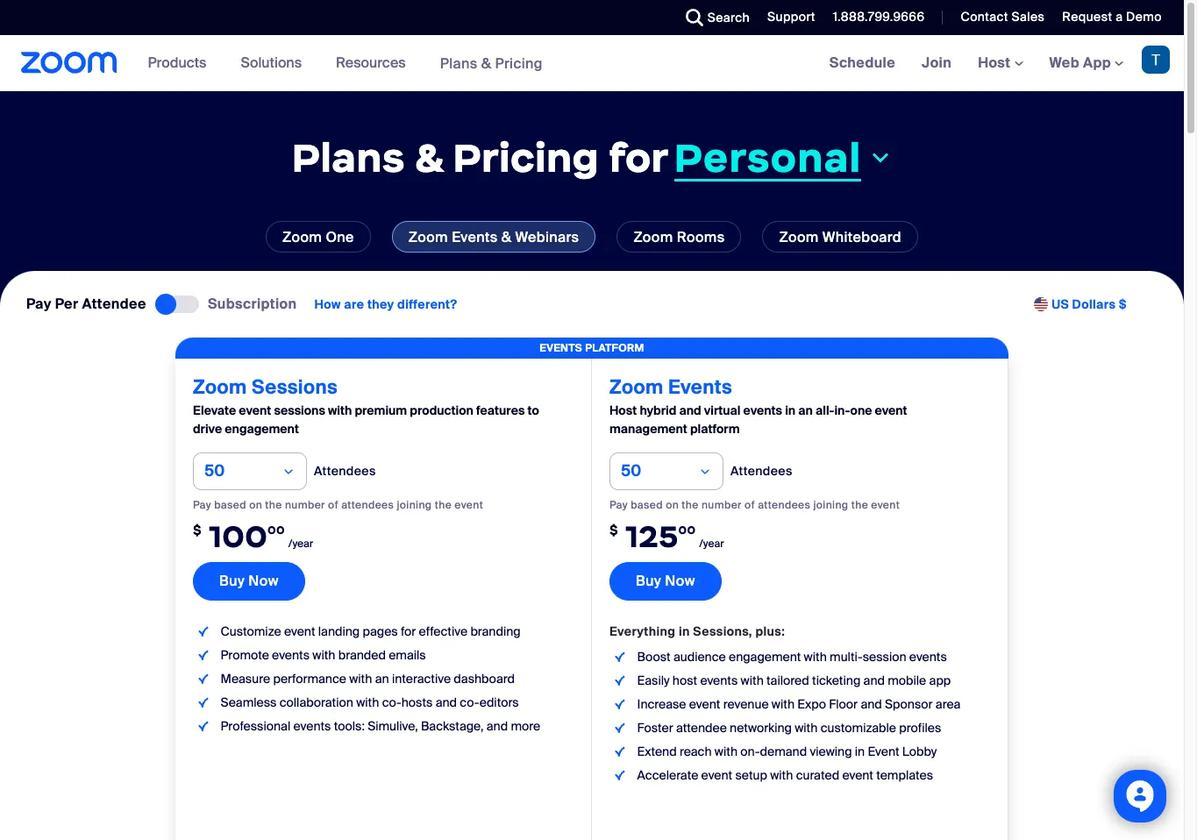 Task type: locate. For each thing, give the bounding box(es) containing it.
and inside zoom events host hybrid and virtual events in an all-in-one event management platform
[[679, 403, 702, 418]]

and up customizable
[[861, 697, 882, 713]]

buy now link down the $ 125 00 /year
[[610, 563, 722, 601]]

0 vertical spatial for
[[609, 132, 669, 183]]

/year
[[288, 537, 313, 551], [699, 537, 724, 551]]

and down editors
[[487, 719, 508, 735]]

pay left per
[[26, 295, 51, 313]]

1 vertical spatial &
[[415, 132, 444, 183]]

attendees
[[314, 463, 376, 479], [731, 463, 793, 479]]

1 horizontal spatial plans
[[440, 54, 478, 72]]

host inside zoom events host hybrid and virtual events in an all-in-one event management platform
[[610, 403, 637, 418]]

0 horizontal spatial an
[[375, 671, 389, 687]]

seamless collaboration with co-hosts and co-editors
[[221, 695, 519, 711]]

and up backstage,
[[436, 695, 457, 711]]

0 vertical spatial plans
[[440, 54, 478, 72]]

1 based from the left
[[214, 498, 246, 512]]

attendee
[[676, 721, 727, 736]]

1 horizontal spatial joining
[[814, 498, 849, 512]]

zoom inside zoom events host hybrid and virtual events in an all-in-one event management platform
[[610, 375, 664, 400]]

pay
[[26, 295, 51, 313], [193, 498, 211, 512], [610, 498, 628, 512]]

0 vertical spatial engagement
[[225, 421, 299, 437]]

0 horizontal spatial now
[[248, 572, 279, 591]]

events for webinars
[[452, 228, 498, 247]]

in
[[785, 403, 796, 418], [679, 624, 690, 640], [855, 744, 865, 760]]

0 horizontal spatial of
[[328, 498, 339, 512]]

0 horizontal spatial plans
[[292, 132, 405, 183]]

different?
[[397, 296, 457, 312]]

2 vertical spatial &
[[502, 228, 512, 247]]

1 vertical spatial in
[[679, 624, 690, 640]]

1 horizontal spatial 00
[[679, 523, 696, 538]]

co- down the dashboard
[[460, 695, 480, 711]]

pricing inside product information navigation
[[495, 54, 543, 72]]

0 vertical spatial host
[[978, 54, 1015, 72]]

on up the $ 125 00 /year
[[666, 498, 679, 512]]

in-
[[835, 403, 851, 418]]

host
[[978, 54, 1015, 72], [610, 403, 637, 418]]

1 horizontal spatial in
[[785, 403, 796, 418]]

$
[[1119, 297, 1127, 312], [193, 522, 202, 539], [610, 522, 618, 539]]

events right virtual
[[744, 403, 782, 418]]

based up '125'
[[631, 498, 663, 512]]

search button
[[673, 0, 754, 35]]

pay up 100
[[193, 498, 211, 512]]

buy now link down $ 100 00 /year
[[193, 563, 305, 601]]

events inside tabs of zoom services tab list
[[452, 228, 498, 247]]

engagement down sessions
[[225, 421, 299, 437]]

2 number from the left
[[702, 498, 742, 512]]

2 based from the left
[[631, 498, 663, 512]]

0 horizontal spatial /year
[[288, 537, 313, 551]]

request
[[1063, 9, 1113, 25]]

an left all-
[[799, 403, 813, 418]]

schedule link
[[816, 35, 909, 91]]

1 50 from the left
[[204, 461, 225, 482]]

1 vertical spatial events
[[668, 375, 733, 400]]

products
[[148, 54, 207, 72]]

curated
[[796, 768, 840, 784]]

are
[[344, 296, 364, 312]]

per
[[55, 295, 78, 313]]

2 attendees from the left
[[758, 498, 811, 512]]

/year right '125'
[[699, 537, 724, 551]]

products button
[[148, 35, 214, 91]]

50 for 100
[[204, 461, 225, 482]]

2 of from the left
[[745, 498, 755, 512]]

1 vertical spatial host
[[610, 403, 637, 418]]

revenue
[[723, 697, 769, 713]]

pay based on the number of attendees joining the event for 100
[[193, 498, 483, 512]]

$ for 100
[[193, 522, 202, 539]]

1 horizontal spatial buy now link
[[610, 563, 722, 601]]

number up the $ 125 00 /year
[[702, 498, 742, 512]]

1 horizontal spatial now
[[665, 572, 695, 591]]

with
[[328, 403, 352, 418], [313, 648, 336, 664], [804, 650, 827, 665], [349, 671, 372, 687], [741, 673, 764, 689], [356, 695, 379, 711], [772, 697, 795, 713], [795, 721, 818, 736], [715, 744, 738, 760], [770, 768, 793, 784]]

2 joining from the left
[[814, 498, 849, 512]]

on up $ 100 00 /year
[[249, 498, 262, 512]]

plans up one on the left of the page
[[292, 132, 405, 183]]

pay based on the number of attendees joining the event for 125
[[610, 498, 900, 512]]

customizable
[[821, 721, 896, 736]]

0 horizontal spatial co-
[[382, 695, 402, 711]]

session
[[863, 650, 907, 665]]

banner
[[0, 35, 1184, 92]]

0 horizontal spatial host
[[610, 403, 637, 418]]

2 on from the left
[[666, 498, 679, 512]]

plans for plans & pricing for
[[292, 132, 405, 183]]

1 vertical spatial for
[[401, 624, 416, 640]]

zoom events host hybrid and virtual events in an all-in-one event management platform
[[610, 375, 908, 437]]

premium
[[355, 403, 407, 418]]

1.888.799.9666 button
[[820, 0, 929, 35], [833, 9, 925, 25]]

1 attendees from the left
[[314, 463, 376, 479]]

1 vertical spatial plans
[[292, 132, 405, 183]]

zoom one
[[283, 228, 354, 247]]

$ left '125'
[[610, 522, 618, 539]]

1 vertical spatial pricing
[[453, 132, 599, 183]]

0 vertical spatial an
[[799, 403, 813, 418]]

promote events with branded emails
[[221, 648, 426, 664]]

in up audience
[[679, 624, 690, 640]]

1 horizontal spatial buy
[[636, 572, 661, 591]]

& inside product information navigation
[[481, 54, 492, 72]]

the
[[265, 498, 282, 512], [435, 498, 452, 512], [682, 498, 699, 512], [852, 498, 869, 512]]

1 horizontal spatial engagement
[[729, 650, 801, 665]]

expo
[[798, 697, 826, 713]]

&
[[481, 54, 492, 72], [415, 132, 444, 183], [502, 228, 512, 247]]

1 horizontal spatial /year
[[699, 537, 724, 551]]

and up platform
[[679, 403, 702, 418]]

buy now
[[219, 572, 279, 591], [636, 572, 695, 591]]

1 horizontal spatial &
[[481, 54, 492, 72]]

number up $ 100 00 /year
[[285, 498, 325, 512]]

multi-
[[830, 650, 863, 665]]

50
[[204, 461, 225, 482], [621, 461, 641, 482]]

0 vertical spatial &
[[481, 54, 492, 72]]

1 horizontal spatial of
[[745, 498, 755, 512]]

everything in sessions, plus:
[[610, 624, 785, 640]]

1 on from the left
[[249, 498, 262, 512]]

everything
[[610, 624, 676, 640]]

boost audience engagement with multi-session events
[[637, 650, 947, 665]]

banner containing products
[[0, 35, 1184, 92]]

lobby
[[903, 744, 937, 760]]

with right sessions
[[328, 403, 352, 418]]

support link
[[754, 0, 820, 35], [768, 9, 816, 25]]

resources button
[[336, 35, 414, 91]]

1 buy from the left
[[219, 572, 245, 591]]

now down the $ 125 00 /year
[[665, 572, 695, 591]]

contact sales
[[961, 9, 1045, 25]]

0 vertical spatial pricing
[[495, 54, 543, 72]]

customize
[[221, 624, 281, 640]]

/year right 100
[[288, 537, 313, 551]]

with down expo
[[795, 721, 818, 736]]

2 50 from the left
[[621, 461, 641, 482]]

in left all-
[[785, 403, 796, 418]]

measure
[[221, 671, 270, 687]]

0 horizontal spatial attendees
[[341, 498, 394, 512]]

buy now link for 125
[[610, 563, 722, 601]]

events down collaboration
[[293, 719, 331, 735]]

down image
[[869, 148, 893, 169]]

based up 100
[[214, 498, 246, 512]]

zoom left one on the left of the page
[[283, 228, 322, 247]]

0 horizontal spatial events
[[452, 228, 498, 247]]

an
[[799, 403, 813, 418], [375, 671, 389, 687]]

1 pay based on the number of attendees joining the event from the left
[[193, 498, 483, 512]]

2 buy from the left
[[636, 572, 661, 591]]

1 /year from the left
[[288, 537, 313, 551]]

webinars
[[515, 228, 579, 247]]

2 /year from the left
[[699, 537, 724, 551]]

engagement
[[225, 421, 299, 437], [729, 650, 801, 665]]

attendees down platform
[[731, 463, 793, 479]]

events left webinars
[[452, 228, 498, 247]]

$ inside $ 100 00 /year
[[193, 522, 202, 539]]

personal
[[674, 132, 862, 183]]

main content
[[0, 35, 1184, 840]]

0 horizontal spatial engagement
[[225, 421, 299, 437]]

host up 'management'
[[610, 403, 637, 418]]

to
[[528, 403, 539, 418]]

50 down drive
[[204, 461, 225, 482]]

0 horizontal spatial based
[[214, 498, 246, 512]]

0 horizontal spatial in
[[679, 624, 690, 640]]

in left 'event'
[[855, 744, 865, 760]]

1 horizontal spatial 50
[[621, 461, 641, 482]]

2 horizontal spatial pay
[[610, 498, 628, 512]]

profile picture image
[[1142, 46, 1170, 74]]

emails
[[389, 648, 426, 664]]

professional events tools: simulive, backstage, and more
[[221, 719, 541, 735]]

1 horizontal spatial pay based on the number of attendees joining the event
[[610, 498, 900, 512]]

zoom left whiteboard
[[779, 228, 819, 247]]

0 horizontal spatial buy
[[219, 572, 245, 591]]

sponsor
[[885, 697, 933, 713]]

how
[[314, 296, 341, 312]]

4 the from the left
[[852, 498, 869, 512]]

buy now down the $ 125 00 /year
[[636, 572, 695, 591]]

plans & pricing link
[[440, 54, 543, 72], [440, 54, 543, 72]]

now for 125
[[665, 572, 695, 591]]

zoom
[[283, 228, 322, 247], [409, 228, 448, 247], [634, 228, 673, 247], [779, 228, 819, 247], [193, 375, 247, 400], [610, 375, 664, 400]]

an up seamless collaboration with co-hosts and co-editors
[[375, 671, 389, 687]]

1 horizontal spatial attendees
[[758, 498, 811, 512]]

1 attendees from the left
[[341, 498, 394, 512]]

solutions button
[[241, 35, 310, 91]]

50 down 'management'
[[621, 461, 641, 482]]

2 buy now from the left
[[636, 572, 695, 591]]

app
[[1083, 54, 1111, 72]]

2 now from the left
[[665, 572, 695, 591]]

0 horizontal spatial &
[[415, 132, 444, 183]]

1 horizontal spatial $
[[610, 522, 618, 539]]

production
[[410, 403, 474, 418]]

attendees down zoom sessions elevate event sessions with premium production features to drive engagement
[[314, 463, 376, 479]]

1 00 from the left
[[268, 523, 285, 538]]

1 horizontal spatial pay
[[193, 498, 211, 512]]

events
[[744, 403, 782, 418], [272, 648, 310, 664], [910, 650, 947, 665], [700, 673, 738, 689], [293, 719, 331, 735]]

personal button
[[674, 132, 893, 183]]

pricing inside main content
[[453, 132, 599, 183]]

1 now from the left
[[248, 572, 279, 591]]

of for 100
[[328, 498, 339, 512]]

plans for plans & pricing
[[440, 54, 478, 72]]

/year for 100
[[288, 537, 313, 551]]

1 number from the left
[[285, 498, 325, 512]]

extend
[[637, 744, 677, 760]]

zoom up elevate on the top left of the page
[[193, 375, 247, 400]]

0 horizontal spatial on
[[249, 498, 262, 512]]

events for hybrid
[[668, 375, 733, 400]]

buy now link for 100
[[193, 563, 305, 601]]

buy down '125'
[[636, 572, 661, 591]]

with down demand
[[770, 768, 793, 784]]

pay for 100
[[193, 498, 211, 512]]

buy now down $ 100 00 /year
[[219, 572, 279, 591]]

1 the from the left
[[265, 498, 282, 512]]

0 horizontal spatial $
[[193, 522, 202, 539]]

1 joining from the left
[[397, 498, 432, 512]]

/year inside the $ 125 00 /year
[[699, 537, 724, 551]]

plus:
[[756, 624, 785, 640]]

with down measure performance with an interactive dashboard
[[356, 695, 379, 711]]

host inside meetings navigation
[[978, 54, 1015, 72]]

number for 100
[[285, 498, 325, 512]]

pricing for plans & pricing for
[[453, 132, 599, 183]]

now for 100
[[248, 572, 279, 591]]

1 horizontal spatial for
[[609, 132, 669, 183]]

$ right dollars
[[1119, 297, 1127, 312]]

events up virtual
[[668, 375, 733, 400]]

event inside zoom events host hybrid and virtual events in an all-in-one event management platform
[[875, 403, 908, 418]]

zoom left rooms
[[634, 228, 673, 247]]

$ inside the $ 125 00 /year
[[610, 522, 618, 539]]

buy down 100
[[219, 572, 245, 591]]

on for 100
[[249, 498, 262, 512]]

plans inside product information navigation
[[440, 54, 478, 72]]

zoom inside zoom sessions elevate event sessions with premium production features to drive engagement
[[193, 375, 247, 400]]

search
[[708, 10, 750, 25]]

0 vertical spatial events
[[452, 228, 498, 247]]

seamless
[[221, 695, 277, 711]]

hosts
[[402, 695, 433, 711]]

0 horizontal spatial attendees
[[314, 463, 376, 479]]

now
[[248, 572, 279, 591], [665, 572, 695, 591]]

0 horizontal spatial joining
[[397, 498, 432, 512]]

pay up '125'
[[610, 498, 628, 512]]

1 horizontal spatial based
[[631, 498, 663, 512]]

00 inside $ 100 00 /year
[[268, 523, 285, 538]]

1 horizontal spatial attendees
[[731, 463, 793, 479]]

how are they different?
[[314, 296, 457, 312]]

$ left 100
[[193, 522, 202, 539]]

events inside zoom events host hybrid and virtual events in an all-in-one event management platform
[[668, 375, 733, 400]]

2 horizontal spatial $
[[1119, 297, 1127, 312]]

2 pay based on the number of attendees joining the event from the left
[[610, 498, 900, 512]]

1 vertical spatial engagement
[[729, 650, 801, 665]]

0 horizontal spatial pay
[[26, 295, 51, 313]]

125
[[626, 518, 679, 556]]

plans
[[440, 54, 478, 72], [292, 132, 405, 183]]

1 horizontal spatial number
[[702, 498, 742, 512]]

0 horizontal spatial buy now
[[219, 572, 279, 591]]

in inside zoom events host hybrid and virtual events in an all-in-one event management platform
[[785, 403, 796, 418]]

/year inside $ 100 00 /year
[[288, 537, 313, 551]]

1 of from the left
[[328, 498, 339, 512]]

promote
[[221, 648, 269, 664]]

00 inside the $ 125 00 /year
[[679, 523, 696, 538]]

1 horizontal spatial host
[[978, 54, 1015, 72]]

0 horizontal spatial 50
[[204, 461, 225, 482]]

2 horizontal spatial &
[[502, 228, 512, 247]]

with up revenue
[[741, 673, 764, 689]]

zoom up hybrid
[[610, 375, 664, 400]]

simulive,
[[368, 719, 418, 735]]

1.888.799.9666
[[833, 9, 925, 25]]

host down contact sales on the top of page
[[978, 54, 1015, 72]]

0 horizontal spatial pay based on the number of attendees joining the event
[[193, 498, 483, 512]]

attendees for 100
[[314, 463, 376, 479]]

1 buy now link from the left
[[193, 563, 305, 601]]

co- up simulive,
[[382, 695, 402, 711]]

2 vertical spatial in
[[855, 744, 865, 760]]

1 buy now from the left
[[219, 572, 279, 591]]

0 horizontal spatial 00
[[268, 523, 285, 538]]

zoom up different?
[[409, 228, 448, 247]]

0 vertical spatial in
[[785, 403, 796, 418]]

easily
[[637, 673, 670, 689]]

2 horizontal spatial in
[[855, 744, 865, 760]]

2 attendees from the left
[[731, 463, 793, 479]]

1 horizontal spatial buy now
[[636, 572, 695, 591]]

now down $ 100 00 /year
[[248, 572, 279, 591]]

mobile
[[888, 673, 927, 689]]

0 horizontal spatial number
[[285, 498, 325, 512]]

1 horizontal spatial on
[[666, 498, 679, 512]]

00 for 125
[[679, 523, 696, 538]]

1 horizontal spatial co-
[[460, 695, 480, 711]]

buy now for 125
[[636, 572, 695, 591]]

plans right the resources dropdown button at top left
[[440, 54, 478, 72]]

2 buy now link from the left
[[610, 563, 722, 601]]

engagement down plus:
[[729, 650, 801, 665]]

1 horizontal spatial events
[[668, 375, 733, 400]]

with left the multi-
[[804, 650, 827, 665]]

1 co- from the left
[[382, 695, 402, 711]]

pay for 125
[[610, 498, 628, 512]]

zoom for zoom rooms
[[634, 228, 673, 247]]

2 00 from the left
[[679, 523, 696, 538]]

pay per attendee
[[26, 295, 146, 313]]

1 horizontal spatial an
[[799, 403, 813, 418]]

elevate
[[193, 403, 236, 418]]

zoom for zoom whiteboard
[[779, 228, 819, 247]]

0 horizontal spatial buy now link
[[193, 563, 305, 601]]



Task type: describe. For each thing, give the bounding box(es) containing it.
customize event landing pages for effective branding
[[221, 624, 521, 640]]

demo
[[1126, 9, 1162, 25]]

networking
[[730, 721, 792, 736]]

landing
[[318, 624, 360, 640]]

& for plans & pricing for
[[415, 132, 444, 183]]

reach
[[680, 744, 712, 760]]

ticketing
[[812, 673, 861, 689]]

more
[[511, 719, 541, 735]]

us
[[1052, 297, 1069, 312]]

app
[[929, 673, 951, 689]]

buy now for 100
[[219, 572, 279, 591]]

collaboration
[[280, 695, 353, 711]]

$ inside us dollars $ popup button
[[1119, 297, 1127, 312]]

all-
[[816, 403, 835, 418]]

with down tailored
[[772, 697, 795, 713]]

zoom events & webinars
[[409, 228, 579, 247]]

1 vertical spatial an
[[375, 671, 389, 687]]

$ for 125
[[610, 522, 618, 539]]

dashboard
[[454, 671, 515, 687]]

platform
[[690, 421, 740, 437]]

$ 125 00 /year
[[610, 518, 724, 556]]

events inside zoom events host hybrid and virtual events in an all-in-one event management platform
[[744, 403, 782, 418]]

request a demo
[[1063, 9, 1162, 25]]

on for 125
[[666, 498, 679, 512]]

sessions,
[[693, 624, 753, 640]]

floor
[[829, 697, 858, 713]]

100
[[209, 518, 268, 556]]

events platform
[[540, 341, 644, 355]]

with down branded
[[349, 671, 372, 687]]

host
[[673, 673, 697, 689]]

attendees for 125
[[758, 498, 811, 512]]

pricing for plans & pricing
[[495, 54, 543, 72]]

engagement inside zoom sessions elevate event sessions with premium production features to drive engagement
[[225, 421, 299, 437]]

2 co- from the left
[[460, 695, 480, 711]]

effective
[[419, 624, 468, 640]]

attendees for 100
[[341, 498, 394, 512]]

& inside tabs of zoom services tab list
[[502, 228, 512, 247]]

with left on-
[[715, 744, 738, 760]]

buy for 125
[[636, 572, 661, 591]]

tailored
[[767, 673, 809, 689]]

hybrid
[[640, 403, 677, 418]]

events
[[540, 341, 583, 355]]

tabs of zoom services tab list
[[26, 221, 1158, 253]]

schedule
[[830, 54, 896, 72]]

joining for 100
[[397, 498, 432, 512]]

drive
[[193, 421, 222, 437]]

zoom logo image
[[21, 52, 117, 74]]

viewing
[[810, 744, 852, 760]]

web
[[1050, 54, 1080, 72]]

of for 125
[[745, 498, 755, 512]]

branded
[[338, 648, 386, 664]]

foster attendee networking with customizable profiles
[[637, 721, 942, 736]]

accelerate event setup with curated event templates
[[637, 768, 933, 784]]

and down session
[[864, 673, 885, 689]]

zoom for zoom events & webinars
[[409, 228, 448, 247]]

features
[[476, 403, 525, 418]]

demand
[[760, 744, 807, 760]]

setup
[[736, 768, 768, 784]]

web app
[[1050, 54, 1111, 72]]

attendee
[[82, 295, 146, 313]]

& for plans & pricing
[[481, 54, 492, 72]]

editors
[[480, 695, 519, 711]]

us dollars $
[[1052, 297, 1127, 312]]

/year for 125
[[699, 537, 724, 551]]

an inside zoom events host hybrid and virtual events in an all-in-one event management platform
[[799, 403, 813, 418]]

event inside zoom sessions elevate event sessions with premium production features to drive engagement
[[239, 403, 271, 418]]

plans & pricing for
[[292, 132, 669, 183]]

events down audience
[[700, 673, 738, 689]]

one
[[851, 403, 872, 418]]

dollars
[[1072, 297, 1116, 312]]

sales
[[1012, 9, 1045, 25]]

increase event revenue with expo floor and sponsor area
[[637, 697, 961, 713]]

product information navigation
[[135, 35, 556, 92]]

number for 125
[[702, 498, 742, 512]]

boost
[[637, 650, 671, 665]]

event
[[868, 744, 900, 760]]

a
[[1116, 9, 1123, 25]]

3 the from the left
[[682, 498, 699, 512]]

pages
[[363, 624, 398, 640]]

with up performance
[[313, 648, 336, 664]]

backstage,
[[421, 719, 484, 735]]

accelerate
[[637, 768, 699, 784]]

increase
[[637, 697, 686, 713]]

us dollars $ button
[[1052, 296, 1127, 313]]

audience
[[674, 650, 726, 665]]

whiteboard
[[823, 228, 902, 247]]

main content containing personal
[[0, 35, 1184, 840]]

00 for 100
[[268, 523, 285, 538]]

sessions
[[252, 375, 338, 400]]

join link
[[909, 35, 965, 91]]

foster
[[637, 721, 673, 736]]

zoom for zoom one
[[283, 228, 322, 247]]

join
[[922, 54, 952, 72]]

based for 100
[[214, 498, 246, 512]]

subscription
[[208, 295, 297, 313]]

events up app
[[910, 650, 947, 665]]

joining for 125
[[814, 498, 849, 512]]

events up performance
[[272, 648, 310, 664]]

easily host events with tailored ticketing and mobile app
[[637, 673, 951, 689]]

solutions
[[241, 54, 302, 72]]

one
[[326, 228, 354, 247]]

interactive
[[392, 671, 451, 687]]

meetings navigation
[[816, 35, 1184, 92]]

with inside zoom sessions elevate event sessions with premium production features to drive engagement
[[328, 403, 352, 418]]

resources
[[336, 54, 406, 72]]

based for 125
[[631, 498, 663, 512]]

zoom whiteboard
[[779, 228, 902, 247]]

branding
[[471, 624, 521, 640]]

attendees for 125
[[731, 463, 793, 479]]

0 horizontal spatial for
[[401, 624, 416, 640]]

50 for 125
[[621, 461, 641, 482]]

management
[[610, 421, 688, 437]]

rooms
[[677, 228, 725, 247]]

2 the from the left
[[435, 498, 452, 512]]

templates
[[877, 768, 933, 784]]

web app button
[[1050, 54, 1124, 72]]

zoom sessions elevate event sessions with premium production features to drive engagement
[[193, 375, 539, 437]]

buy for 100
[[219, 572, 245, 591]]

host button
[[978, 54, 1023, 72]]

platform
[[585, 341, 644, 355]]



Task type: vqa. For each thing, say whether or not it's contained in the screenshot.
My Contacts grouping, External, 0 items enclose, level 2, 1 of 1, Not selected TREE ITEM
no



